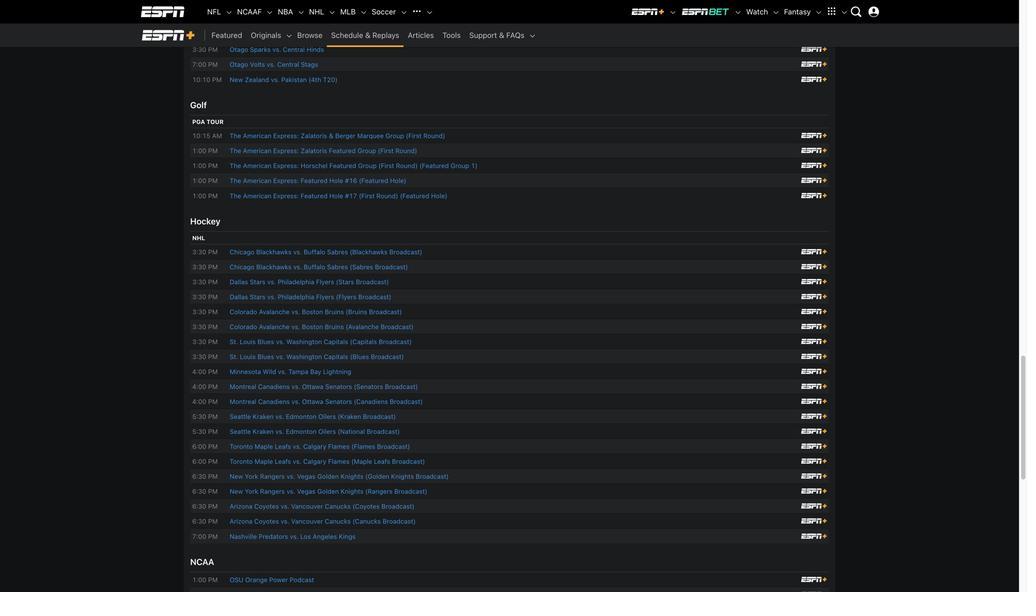 Task type: vqa. For each thing, say whether or not it's contained in the screenshot.
1st Ottawa from the top
yes



Task type: locate. For each thing, give the bounding box(es) containing it.
2 espn+ image from the top
[[802, 133, 827, 138]]

nba image
[[298, 9, 305, 16]]

ottawa
[[302, 383, 324, 390], [302, 398, 324, 405]]

1 express: from the top
[[273, 132, 299, 139]]

5 espn+ image from the top
[[802, 279, 827, 284]]

(rangers
[[366, 488, 393, 495]]

pm for osu orange power podcast
[[208, 576, 218, 584]]

nhl down hockey
[[192, 235, 205, 242]]

1 vertical spatial 5:30 pm
[[192, 428, 218, 435]]

1 vertical spatial montreal
[[230, 398, 256, 405]]

leafs for toronto maple leafs vs. calgary flames (maple leafs broadcast)
[[275, 458, 291, 465]]

rangers for new york rangers vs. vegas golden knights (golden knights broadcast)
[[260, 473, 285, 480]]

0 vertical spatial flyers
[[316, 278, 334, 286]]

0 vertical spatial stars
[[250, 278, 266, 286]]

los
[[301, 533, 311, 540]]

1 rangers from the top
[[260, 473, 285, 480]]

0 vertical spatial st.
[[230, 338, 238, 346]]

vancouver up the los
[[291, 518, 323, 525]]

1 louis from the top
[[240, 338, 256, 346]]

kraken down the wild
[[253, 413, 274, 420]]

6 3:30 from the top
[[192, 308, 206, 316]]

blues
[[258, 338, 274, 346], [258, 353, 274, 360]]

1 stars from the top
[[250, 278, 266, 286]]

the american express: zalatoris & berger marquee group (first round)
[[230, 132, 445, 139]]

2 4:00 from the top
[[192, 383, 206, 390]]

arizona for arizona coyotes vs. vancouver canucks (canucks broadcast)
[[230, 518, 253, 525]]

6:00 for toronto maple leafs vs. calgary flames (flames broadcast)
[[192, 443, 206, 450]]

1:00 pm
[[192, 147, 218, 154], [192, 162, 218, 169], [192, 177, 218, 184], [192, 192, 218, 199], [192, 576, 218, 584]]

otago volts vs. central stags
[[230, 61, 318, 68]]

0 vertical spatial edmonton
[[286, 413, 317, 420]]

0 vertical spatial colorado
[[230, 308, 257, 316]]

sabres up (stars
[[327, 263, 348, 271]]

1 vertical spatial philadelphia
[[278, 293, 315, 301]]

group
[[386, 132, 404, 139], [358, 147, 376, 154], [358, 162, 377, 169], [451, 162, 470, 169]]

pm for otago sparks vs. central hinds
[[208, 46, 218, 53]]

espn+ image for st. louis blues vs. washington capitals (blues broadcast)
[[802, 354, 827, 359]]

2 philadelphia from the top
[[278, 293, 315, 301]]

calgary
[[303, 443, 327, 450], [303, 458, 327, 465]]

knights
[[341, 473, 364, 480], [391, 473, 414, 480], [341, 488, 364, 495]]

american for the american express: featured hole #16 (featured hole)
[[243, 177, 272, 184]]

buffalo for (sabres
[[304, 263, 325, 271]]

pm for arizona coyotes vs. vancouver canucks (coyotes broadcast)
[[208, 503, 218, 510]]

& left berger
[[329, 132, 334, 139]]

1 vertical spatial buffalo
[[304, 263, 325, 271]]

boston down dallas stars vs. philadelphia flyers (flyers broadcast)
[[302, 308, 323, 316]]

leafs down seattle kraken vs. edmonton oilers (national broadcast) link
[[275, 443, 291, 450]]

round) for the american express: zalatoris featured group (first round)
[[396, 147, 417, 154]]

minnesota
[[230, 368, 261, 375]]

0 vertical spatial senators
[[325, 383, 352, 390]]

flyers down chicago blackhawks vs. buffalo sabres (sabres broadcast)
[[316, 278, 334, 286]]

chicago blackhawks vs. buffalo sabres (blackhawks broadcast) link
[[230, 248, 423, 256]]

7:00 pm up ncaa
[[192, 533, 218, 540]]

8 3:30 pm from the top
[[192, 338, 218, 346]]

1 vertical spatial sabres
[[327, 263, 348, 271]]

st. for st. louis blues vs. washington capitals (capitals broadcast)
[[230, 338, 238, 346]]

avalanche
[[259, 308, 290, 316], [259, 323, 290, 331]]

new for new york rangers vs. vegas golden knights (rangers broadcast)
[[230, 488, 243, 495]]

2 hole from the top
[[330, 192, 343, 199]]

zalatoris up the american express: zalatoris featured group (first round) link
[[301, 132, 327, 139]]

flyers up colorado avalanche vs. boston bruins (bruins broadcast) link
[[316, 293, 334, 301]]

leafs up (golden
[[374, 458, 390, 465]]

(first
[[406, 132, 422, 139], [378, 147, 394, 154], [379, 162, 394, 169], [359, 192, 375, 199]]

(canadiens
[[354, 398, 388, 405]]

wild
[[263, 368, 276, 375]]

4 3:30 pm from the top
[[192, 278, 218, 286]]

2 zalatoris from the top
[[301, 147, 327, 154]]

6:30 for arizona coyotes vs. vancouver canucks (canucks broadcast)
[[192, 518, 206, 525]]

vegas for (rangers
[[297, 488, 316, 495]]

fantasy
[[785, 7, 811, 16]]

&
[[365, 31, 371, 40], [499, 31, 505, 40], [329, 132, 334, 139]]

minnesota wild vs. tampa bay lightning
[[230, 368, 351, 375]]

capitals down colorado avalanche vs. boston bruins (avalanche broadcast) link
[[324, 338, 348, 346]]

3:30 pm for otago sparks vs. central hinds
[[192, 46, 218, 53]]

1 senators from the top
[[325, 383, 352, 390]]

blackhawks up dallas stars vs. philadelphia flyers (stars broadcast) link
[[256, 263, 292, 271]]

2 horizontal spatial &
[[499, 31, 505, 40]]

1 sabres from the top
[[327, 248, 348, 256]]

espn+ image for the american express: zalatoris & berger marquee group (first round)
[[802, 133, 827, 138]]

1 vertical spatial 5:30
[[192, 428, 206, 435]]

0 vertical spatial oilers
[[319, 413, 336, 420]]

0 vertical spatial hole)
[[390, 177, 407, 184]]

10 espn+ image from the top
[[802, 369, 827, 374]]

new york rangers vs. vegas golden knights (golden knights broadcast) link
[[230, 473, 449, 480]]

1 7:00 from the top
[[192, 61, 206, 68]]

sabres up chicago blackhawks vs. buffalo sabres (sabres broadcast)
[[327, 248, 348, 256]]

1 6:30 pm from the top
[[192, 473, 218, 480]]

1 vertical spatial 7:00 pm
[[192, 533, 218, 540]]

edmonton for (national
[[286, 428, 317, 435]]

nba
[[278, 7, 293, 16]]

7 3:30 from the top
[[192, 323, 206, 331]]

1 vertical spatial avalanche
[[259, 323, 290, 331]]

capitals for (blues
[[324, 353, 348, 360]]

1 st. from the top
[[230, 338, 238, 346]]

long beach state vs. hawai'i
[[230, 2, 317, 10]]

the american express: horschel featured group (first round) (featured group 1) link
[[230, 162, 478, 169]]

1 vertical spatial zalatoris
[[301, 147, 327, 154]]

1 arizona from the top
[[230, 503, 253, 510]]

0 vertical spatial 7:00
[[192, 61, 206, 68]]

espn+ image for seattle kraken vs. edmonton oilers (kraken broadcast)
[[802, 414, 827, 419]]

nhl for nhl link
[[309, 7, 324, 16]]

2 1:00 pm from the top
[[192, 162, 218, 169]]

flames
[[328, 443, 350, 450], [328, 458, 350, 465]]

express: up the american express: zalatoris featured group (first round) link
[[273, 132, 299, 139]]

maple for toronto maple leafs vs. calgary flames (maple leafs broadcast)
[[255, 458, 273, 465]]

the for the american express: zalatoris featured group (first round)
[[230, 147, 241, 154]]

espn+ image
[[802, 47, 827, 52], [802, 62, 827, 67], [802, 148, 827, 153], [802, 163, 827, 168], [802, 193, 827, 198], [802, 249, 827, 254], [802, 309, 827, 314], [802, 339, 827, 344], [802, 354, 827, 359], [802, 369, 827, 374], [802, 399, 827, 404], [802, 414, 827, 419], [802, 459, 827, 464], [802, 534, 827, 539], [802, 577, 827, 582]]

5 the from the top
[[230, 192, 241, 199]]

3 express: from the top
[[273, 162, 299, 169]]

otago left sparks
[[230, 46, 248, 53]]

boston down colorado avalanche vs. boston bruins (bruins broadcast)
[[302, 323, 323, 331]]

hawai'i
[[295, 2, 317, 10]]

bruins up st. louis blues vs. washington capitals (capitals broadcast)
[[325, 323, 344, 331]]

bruins down "(flyers"
[[325, 308, 344, 316]]

buffalo up dallas stars vs. philadelphia flyers (stars broadcast) link
[[304, 263, 325, 271]]

sabres for (blackhawks
[[327, 248, 348, 256]]

7 3:30 pm from the top
[[192, 323, 218, 331]]

0 vertical spatial 7:00 pm
[[192, 61, 218, 68]]

nba link
[[274, 0, 298, 24]]

nfl link
[[203, 0, 225, 24]]

louis for st. louis blues vs. washington capitals (blues broadcast)
[[240, 353, 256, 360]]

espn+ image for nashville predators vs. los angeles kings
[[802, 534, 827, 539]]

washington up st. louis blues vs. washington capitals (blues broadcast) at the left bottom
[[287, 338, 322, 346]]

7:00 inside league: nhl element
[[192, 533, 206, 540]]

1 vertical spatial york
[[245, 488, 258, 495]]

edmonton down seattle kraken vs. edmonton oilers (kraken broadcast)
[[286, 428, 317, 435]]

4:00
[[192, 368, 206, 375], [192, 383, 206, 390], [192, 398, 206, 405]]

canadiens for montreal canadiens vs. ottawa senators (senators broadcast)
[[258, 383, 290, 390]]

ottawa up seattle kraken vs. edmonton oilers (kraken broadcast)
[[302, 398, 324, 405]]

american for the american express: featured hole #17 (first round) (featured hole)
[[243, 192, 272, 199]]

1 horizontal spatial nhl
[[309, 7, 324, 16]]

1 vertical spatial hole
[[330, 192, 343, 199]]

knights down the (maple
[[341, 473, 364, 480]]

1 vertical spatial hole)
[[431, 192, 448, 199]]

0 vertical spatial rangers
[[260, 473, 285, 480]]

espn+ image for dallas stars vs. philadelphia flyers (stars broadcast)
[[802, 279, 827, 284]]

0 vertical spatial nhl
[[309, 7, 324, 16]]

2 montreal from the top
[[230, 398, 256, 405]]

boston
[[302, 308, 323, 316], [302, 323, 323, 331]]

dallas stars vs. philadelphia flyers (flyers broadcast)
[[230, 293, 392, 301]]

arizona for arizona coyotes vs. vancouver canucks (coyotes broadcast)
[[230, 503, 253, 510]]

seattle for seattle kraken vs. edmonton oilers (kraken broadcast)
[[230, 413, 251, 420]]

express: down the american express: featured hole #16 (featured hole)
[[273, 192, 299, 199]]

espn+ image for the american express: featured hole #16 (featured hole)
[[802, 178, 827, 183]]

otago volts vs. central stags link
[[230, 61, 318, 68]]

2 7:00 pm from the top
[[192, 533, 218, 540]]

1 golden from the top
[[318, 473, 339, 480]]

6 espn+ image from the top
[[802, 294, 827, 299]]

pm for seattle kraken vs. edmonton oilers (national broadcast)
[[208, 428, 218, 435]]

3 new from the top
[[230, 488, 243, 495]]

1 american from the top
[[243, 132, 272, 139]]

edmonton up seattle kraken vs. edmonton oilers (national broadcast) at the left bottom of the page
[[286, 413, 317, 420]]

0 vertical spatial 6:00
[[192, 443, 206, 450]]

0 vertical spatial buffalo
[[304, 248, 325, 256]]

10 espn+ image from the top
[[802, 444, 827, 449]]

0 vertical spatial philadelphia
[[278, 278, 315, 286]]

1 vertical spatial dallas
[[230, 293, 248, 301]]

2 boston from the top
[[302, 323, 323, 331]]

hole left #17 at left
[[330, 192, 343, 199]]

zalatoris up horschel
[[301, 147, 327, 154]]

0 vertical spatial 4:00 pm
[[192, 368, 218, 375]]

0 vertical spatial 4:00
[[192, 368, 206, 375]]

espn+ image for otago sparks vs. central hinds
[[802, 47, 827, 52]]

1 vertical spatial calgary
[[303, 458, 327, 465]]

0 vertical spatial york
[[245, 473, 258, 480]]

bruins
[[325, 308, 344, 316], [325, 323, 344, 331]]

6:00
[[192, 443, 206, 450], [192, 458, 206, 465]]

1 calgary from the top
[[303, 443, 327, 450]]

2 rangers from the top
[[260, 488, 285, 495]]

2 vertical spatial (featured
[[400, 192, 430, 199]]

(flyers
[[336, 293, 357, 301]]

2 vancouver from the top
[[291, 518, 323, 525]]

arizona
[[230, 503, 253, 510], [230, 518, 253, 525]]

2 sabres from the top
[[327, 263, 348, 271]]

knights right (golden
[[391, 473, 414, 480]]

8 espn+ image from the top
[[802, 384, 827, 389]]

canucks down new york rangers vs. vegas golden knights (rangers broadcast)
[[325, 503, 351, 510]]

long
[[230, 2, 245, 10]]

2 golden from the top
[[318, 488, 339, 495]]

1 vertical spatial washington
[[287, 353, 322, 360]]

2 york from the top
[[245, 488, 258, 495]]

0 vertical spatial coyotes
[[254, 503, 279, 510]]

1:00 for the american express: horschel featured group (first round) (featured group 1)
[[192, 162, 206, 169]]

colorado for colorado avalanche vs. boston bruins (avalanche broadcast)
[[230, 323, 257, 331]]

1 dallas from the top
[[230, 278, 248, 286]]

0 vertical spatial avalanche
[[259, 308, 290, 316]]

capitals
[[324, 338, 348, 346], [324, 353, 348, 360]]

1 1:00 pm from the top
[[192, 147, 218, 154]]

featured down berger
[[329, 147, 356, 154]]

the american express: featured hole #17 (first round) (featured hole) link
[[230, 192, 448, 199]]

canucks up 'kings' at the bottom left
[[325, 518, 351, 525]]

0 vertical spatial canucks
[[325, 503, 351, 510]]

coyotes
[[254, 503, 279, 510], [254, 518, 279, 525]]

2 express: from the top
[[273, 147, 299, 154]]

central up new zealand vs. pakistan (4th t20) link
[[277, 61, 299, 68]]

arizona coyotes vs. vancouver canucks (canucks broadcast) link
[[230, 518, 416, 525]]

2 buffalo from the top
[[304, 263, 325, 271]]

2 st. from the top
[[230, 353, 238, 360]]

0 vertical spatial flames
[[328, 443, 350, 450]]

marquee
[[357, 132, 384, 139]]

14 espn+ image from the top
[[802, 534, 827, 539]]

6:00 pm for toronto maple leafs vs. calgary flames (flames broadcast)
[[192, 443, 218, 450]]

buffalo up chicago blackhawks vs. buffalo sabres (sabres broadcast)
[[304, 248, 325, 256]]

2 flyers from the top
[[316, 293, 334, 301]]

1 vertical spatial 6:00 pm
[[192, 458, 218, 465]]

vancouver up arizona coyotes vs. vancouver canucks (canucks broadcast)
[[291, 503, 323, 510]]

avalanche for colorado avalanche vs. boston bruins (avalanche broadcast)
[[259, 323, 290, 331]]

2 otago from the top
[[230, 61, 248, 68]]

espn bet image
[[682, 7, 731, 16]]

1 vertical spatial canadiens
[[258, 398, 290, 405]]

zalatoris
[[301, 132, 327, 139], [301, 147, 327, 154]]

american for the american express: zalatoris & berger marquee group (first round)
[[243, 132, 272, 139]]

senators up (kraken
[[325, 398, 352, 405]]

kraken down seattle kraken vs. edmonton oilers (kraken broadcast) link
[[253, 428, 274, 435]]

(first for the american express: zalatoris featured group (first round)
[[378, 147, 394, 154]]

chicago blackhawks vs. buffalo sabres (sabres broadcast) link
[[230, 263, 408, 271]]

0 vertical spatial 5:30 pm
[[192, 413, 218, 420]]

0 vertical spatial louis
[[240, 338, 256, 346]]

more espn image
[[841, 9, 849, 16]]

golden up new york rangers vs. vegas golden knights (rangers broadcast)
[[318, 473, 339, 480]]

espn+ image for arizona coyotes vs. vancouver canucks (coyotes broadcast)
[[802, 503, 827, 509]]

1 flames from the top
[[328, 443, 350, 450]]

2 5:30 pm from the top
[[192, 428, 218, 435]]

1 zalatoris from the top
[[301, 132, 327, 139]]

2 senators from the top
[[325, 398, 352, 405]]

1 toronto from the top
[[230, 443, 253, 450]]

2 ottawa from the top
[[302, 398, 324, 405]]

espn+ image for new york rangers vs. vegas golden knights (golden knights broadcast)
[[802, 474, 827, 479]]

flames up new york rangers vs. vegas golden knights (golden knights broadcast) link
[[328, 458, 350, 465]]

espn+ image for toronto maple leafs vs. calgary flames (flames broadcast)
[[802, 444, 827, 449]]

3:30 for colorado avalanche vs. boston bruins (bruins broadcast)
[[192, 308, 206, 316]]

toronto maple leafs vs. calgary flames (flames broadcast)
[[230, 443, 410, 450]]

1 chicago from the top
[[230, 248, 255, 256]]

soccer image
[[400, 9, 408, 16]]

support
[[470, 31, 497, 40]]

1 espn+ image from the top
[[802, 47, 827, 52]]

flyers for (flyers
[[316, 293, 334, 301]]

espn+ image
[[631, 7, 666, 16]]

7:00 pm inside league: nhl element
[[192, 533, 218, 540]]

1 1:00 from the top
[[192, 147, 206, 154]]

philadelphia down dallas stars vs. philadelphia flyers (stars broadcast) link
[[278, 293, 315, 301]]

1 vertical spatial maple
[[255, 458, 273, 465]]

1 7:00 pm from the top
[[192, 61, 218, 68]]

2 the from the top
[[230, 147, 241, 154]]

2 louis from the top
[[240, 353, 256, 360]]

1 vertical spatial colorado
[[230, 323, 257, 331]]

3:30 for chicago blackhawks vs. buffalo sabres (sabres broadcast)
[[192, 263, 206, 271]]

2 7:00 from the top
[[192, 533, 206, 540]]

0 vertical spatial golden
[[318, 473, 339, 480]]

9 espn+ image from the top
[[802, 429, 827, 434]]

1 flyers from the top
[[316, 278, 334, 286]]

volts
[[250, 61, 265, 68]]

toronto
[[230, 443, 253, 450], [230, 458, 253, 465]]

1 colorado from the top
[[230, 308, 257, 316]]

express: left horschel
[[273, 162, 299, 169]]

1 vertical spatial bruins
[[325, 323, 344, 331]]

league: nhl element
[[190, 231, 829, 544]]

& left faqs
[[499, 31, 505, 40]]

1 horizontal spatial hole)
[[431, 192, 448, 199]]

washington up tampa
[[287, 353, 322, 360]]

4 3:30 from the top
[[192, 278, 206, 286]]

2 vertical spatial 4:00
[[192, 398, 206, 405]]

1 5:30 from the top
[[192, 413, 206, 420]]

1 vertical spatial 7:00
[[192, 533, 206, 540]]

3:30 pm
[[192, 46, 218, 53], [192, 248, 218, 256], [192, 263, 218, 271], [192, 278, 218, 286], [192, 293, 218, 301], [192, 308, 218, 316], [192, 323, 218, 331], [192, 338, 218, 346], [192, 353, 218, 360]]

2 vegas from the top
[[297, 488, 316, 495]]

podcast
[[290, 576, 314, 584]]

1 4:00 from the top
[[192, 368, 206, 375]]

golden for (golden
[[318, 473, 339, 480]]

support & faqs image
[[529, 32, 537, 40]]

0 vertical spatial maple
[[255, 443, 273, 450]]

pm for the american express: zalatoris featured group (first round)
[[208, 147, 218, 154]]

1 coyotes from the top
[[254, 503, 279, 510]]

canadiens
[[258, 383, 290, 390], [258, 398, 290, 405]]

golden up arizona coyotes vs. vancouver canucks (coyotes broadcast) link
[[318, 488, 339, 495]]

express: down the american express: zalatoris featured group (first round) link
[[273, 177, 299, 184]]

1 avalanche from the top
[[259, 308, 290, 316]]

2 vertical spatial 4:00 pm
[[192, 398, 218, 405]]

0 vertical spatial hole
[[330, 177, 343, 184]]

1 vertical spatial chicago
[[230, 263, 255, 271]]

1 vertical spatial blues
[[258, 353, 274, 360]]

kraken for seattle kraken vs. edmonton oilers (national broadcast)
[[253, 428, 274, 435]]

1 vertical spatial coyotes
[[254, 518, 279, 525]]

1 vertical spatial new
[[230, 473, 243, 480]]

espn plus image
[[140, 28, 197, 42]]

flames up 'toronto maple leafs vs. calgary flames (maple leafs broadcast)'
[[328, 443, 350, 450]]

nhl right nba image
[[309, 7, 324, 16]]

oilers
[[319, 413, 336, 420], [319, 428, 336, 435]]

0 vertical spatial ottawa
[[302, 383, 324, 390]]

espn+ image
[[802, 77, 827, 82], [802, 133, 827, 138], [802, 178, 827, 183], [802, 264, 827, 269], [802, 279, 827, 284], [802, 294, 827, 299], [802, 324, 827, 329], [802, 384, 827, 389], [802, 429, 827, 434], [802, 444, 827, 449], [802, 474, 827, 479], [802, 489, 827, 494], [802, 503, 827, 509], [802, 518, 827, 524]]

support & faqs
[[470, 31, 525, 40]]

watch image
[[773, 9, 780, 16]]

st. louis blues vs. washington capitals (blues broadcast) link
[[230, 353, 404, 360]]

3:30 pm for st. louis blues vs. washington capitals (blues broadcast)
[[192, 353, 218, 360]]

5 american from the top
[[243, 192, 272, 199]]

1 vertical spatial golden
[[318, 488, 339, 495]]

7:00 up ncaa
[[192, 533, 206, 540]]

10:10
[[192, 76, 210, 83]]

t20)
[[323, 76, 338, 83]]

4 6:30 from the top
[[192, 518, 206, 525]]

1 vertical spatial 4:00 pm
[[192, 383, 218, 390]]

avalanche down colorado avalanche vs. boston bruins (bruins broadcast) link
[[259, 323, 290, 331]]

5:30 for seattle kraken vs. edmonton oilers (kraken broadcast)
[[192, 413, 206, 420]]

1 montreal from the top
[[230, 383, 256, 390]]

blackhawks
[[256, 248, 292, 256], [256, 263, 292, 271]]

calgary down seattle kraken vs. edmonton oilers (national broadcast) at the left bottom of the page
[[303, 443, 327, 450]]

express: up the american express: featured hole #16 (featured hole)
[[273, 147, 299, 154]]

2 6:00 from the top
[[192, 458, 206, 465]]

1 vertical spatial toronto
[[230, 458, 253, 465]]

central down originals image
[[283, 46, 305, 53]]

0 vertical spatial blues
[[258, 338, 274, 346]]

fantasy image
[[816, 9, 823, 16]]

1 vertical spatial otago
[[230, 61, 248, 68]]

2 blackhawks from the top
[[256, 263, 292, 271]]

8 3:30 from the top
[[192, 338, 206, 346]]

0 vertical spatial washington
[[287, 338, 322, 346]]

nhl inside global navigation "element"
[[309, 7, 324, 16]]

3:30 for dallas stars vs. philadelphia flyers (stars broadcast)
[[192, 278, 206, 286]]

hole left the #16
[[330, 177, 343, 184]]

0 vertical spatial zalatoris
[[301, 132, 327, 139]]

1 vertical spatial senators
[[325, 398, 352, 405]]

1 vertical spatial seattle
[[230, 428, 251, 435]]

11 espn+ image from the top
[[802, 474, 827, 479]]

american for the american express: horschel featured group (first round) (featured group 1)
[[243, 162, 272, 169]]

browse link
[[293, 24, 327, 47]]

7:00 pm up 10:10 pm
[[192, 61, 218, 68]]

ncaaf image
[[266, 9, 274, 16]]

1 vertical spatial boston
[[302, 323, 323, 331]]

oilers up toronto maple leafs vs. calgary flames (flames broadcast)
[[319, 428, 336, 435]]

1 vertical spatial vegas
[[297, 488, 316, 495]]

1 vertical spatial louis
[[240, 353, 256, 360]]

express: for the american express: zalatoris featured group (first round)
[[273, 147, 299, 154]]

1 kraken from the top
[[253, 413, 274, 420]]

2 6:00 pm from the top
[[192, 458, 218, 465]]

13 espn+ image from the top
[[802, 503, 827, 509]]

1 vertical spatial 6:00
[[192, 458, 206, 465]]

hole)
[[390, 177, 407, 184], [431, 192, 448, 199]]

4:00 pm for montreal canadiens vs. ottawa senators (senators broadcast)
[[192, 383, 218, 390]]

rangers
[[260, 473, 285, 480], [260, 488, 285, 495]]

espn+ image for otago volts vs. central stags
[[802, 62, 827, 67]]

4 espn+ image from the top
[[802, 264, 827, 269]]

knights down new york rangers vs. vegas golden knights (golden knights broadcast) at the left of the page
[[341, 488, 364, 495]]

6:30 pm for arizona coyotes vs. vancouver canucks (canucks broadcast)
[[192, 518, 218, 525]]

pm for otago volts vs. central stags
[[208, 61, 218, 68]]

0 vertical spatial kraken
[[253, 413, 274, 420]]

vegas down toronto maple leafs vs. calgary flames (maple leafs broadcast) link
[[297, 473, 316, 480]]

1 york from the top
[[245, 473, 258, 480]]

avalanche down the dallas stars vs. philadelphia flyers (flyers broadcast) link
[[259, 308, 290, 316]]

flames for (flames
[[328, 443, 350, 450]]

ottawa down bay
[[302, 383, 324, 390]]

canadiens for montreal canadiens vs. ottawa senators (canadiens broadcast)
[[258, 398, 290, 405]]

watch link
[[742, 0, 773, 24]]

toronto maple leafs vs. calgary flames (maple leafs broadcast) link
[[230, 458, 425, 465]]

(featured for #17
[[400, 192, 430, 199]]

espn plus image
[[670, 9, 677, 16]]

1 vertical spatial arizona
[[230, 518, 253, 525]]

2 american from the top
[[243, 147, 272, 154]]

0 vertical spatial chicago
[[230, 248, 255, 256]]

ottawa for (canadiens
[[302, 398, 324, 405]]

5:30 pm for seattle kraken vs. edmonton oilers (kraken broadcast)
[[192, 413, 218, 420]]

6:30 pm for new york rangers vs. vegas golden knights (golden knights broadcast)
[[192, 473, 218, 480]]

3 espn+ image from the top
[[802, 148, 827, 153]]

14 espn+ image from the top
[[802, 518, 827, 524]]

3 espn+ image from the top
[[802, 178, 827, 183]]

1 vertical spatial rangers
[[260, 488, 285, 495]]

5 express: from the top
[[273, 192, 299, 199]]

1 vertical spatial stars
[[250, 293, 266, 301]]

oilers down montreal canadiens vs. ottawa senators (canadiens broadcast)
[[319, 413, 336, 420]]

calgary down toronto maple leafs vs. calgary flames (flames broadcast)
[[303, 458, 327, 465]]

buffalo
[[304, 248, 325, 256], [304, 263, 325, 271]]

0 vertical spatial central
[[283, 46, 305, 53]]

7:00 up 10:10
[[192, 61, 206, 68]]

2 maple from the top
[[255, 458, 273, 465]]

1 vertical spatial 4:00
[[192, 383, 206, 390]]

1:00
[[192, 147, 206, 154], [192, 162, 206, 169], [192, 177, 206, 184], [192, 192, 206, 199], [192, 576, 206, 584]]

philadelphia for (flyers
[[278, 293, 315, 301]]

0 vertical spatial canadiens
[[258, 383, 290, 390]]

philadelphia up dallas stars vs. philadelphia flyers (flyers broadcast)
[[278, 278, 315, 286]]

1 vertical spatial edmonton
[[286, 428, 317, 435]]

st.
[[230, 338, 238, 346], [230, 353, 238, 360]]

1 vertical spatial (featured
[[359, 177, 388, 184]]

0 vertical spatial capitals
[[324, 338, 348, 346]]

1 vertical spatial st.
[[230, 353, 238, 360]]

vegas up "arizona coyotes vs. vancouver canucks (coyotes broadcast)"
[[297, 488, 316, 495]]

1 vertical spatial flyers
[[316, 293, 334, 301]]

5 3:30 pm from the top
[[192, 293, 218, 301]]

blackhawks up dallas stars vs. philadelphia flyers (stars broadcast)
[[256, 248, 292, 256]]

9 3:30 pm from the top
[[192, 353, 218, 360]]

1 horizontal spatial &
[[365, 31, 371, 40]]

2 kraken from the top
[[253, 428, 274, 435]]

3 1:00 pm from the top
[[192, 177, 218, 184]]

0 vertical spatial toronto
[[230, 443, 253, 450]]

montreal
[[230, 383, 256, 390], [230, 398, 256, 405]]

7 espn+ image from the top
[[802, 309, 827, 314]]

nashville
[[230, 533, 257, 540]]

1:00 for osu orange power podcast
[[192, 576, 206, 584]]

leafs for toronto maple leafs vs. calgary flames (flames broadcast)
[[275, 443, 291, 450]]

2 calgary from the top
[[303, 458, 327, 465]]

leafs down toronto maple leafs vs. calgary flames (flames broadcast) link
[[275, 458, 291, 465]]

1 vertical spatial kraken
[[253, 428, 274, 435]]

soccer link
[[368, 0, 400, 24]]

espn+ image for the american express: zalatoris featured group (first round)
[[802, 148, 827, 153]]

espn+ image for toronto maple leafs vs. calgary flames (maple leafs broadcast)
[[802, 459, 827, 464]]

9 espn+ image from the top
[[802, 354, 827, 359]]

long beach state vs. hawai'i link
[[230, 2, 317, 10]]

otago left the "volts" in the top left of the page
[[230, 61, 248, 68]]

0 vertical spatial bruins
[[325, 308, 344, 316]]

4 espn+ image from the top
[[802, 163, 827, 168]]

0 horizontal spatial nhl
[[192, 235, 205, 242]]

1 vertical spatial canucks
[[325, 518, 351, 525]]

3:30 pm for colorado avalanche vs. boston bruins (bruins broadcast)
[[192, 308, 218, 316]]

0 vertical spatial boston
[[302, 308, 323, 316]]

espn+ image for new york rangers vs. vegas golden knights (rangers broadcast)
[[802, 489, 827, 494]]

am
[[212, 132, 222, 139]]

capitals up lightning
[[324, 353, 348, 360]]

3 4:00 from the top
[[192, 398, 206, 405]]

vancouver for (coyotes
[[291, 503, 323, 510]]

the american express: zalatoris featured group (first round)
[[230, 147, 417, 154]]

leafs
[[275, 443, 291, 450], [275, 458, 291, 465], [374, 458, 390, 465]]

0 vertical spatial sabres
[[327, 248, 348, 256]]

seattle for seattle kraken vs. edmonton oilers (national broadcast)
[[230, 428, 251, 435]]

stars
[[250, 278, 266, 286], [250, 293, 266, 301]]

(bruins
[[346, 308, 367, 316]]

vs.
[[285, 2, 293, 10], [273, 46, 281, 53], [267, 61, 276, 68], [271, 76, 280, 83], [293, 248, 302, 256], [293, 263, 302, 271], [267, 278, 276, 286], [267, 293, 276, 301], [292, 308, 300, 316], [292, 323, 300, 331], [276, 338, 285, 346], [276, 353, 285, 360], [278, 368, 287, 375], [292, 383, 300, 390], [292, 398, 300, 405], [276, 413, 284, 420], [276, 428, 284, 435], [293, 443, 302, 450], [293, 458, 302, 465], [287, 473, 295, 480], [287, 488, 295, 495], [281, 503, 290, 510], [281, 518, 290, 525], [290, 533, 299, 540]]

3:30 for chicago blackhawks vs. buffalo sabres (blackhawks broadcast)
[[192, 248, 206, 256]]

& left replays
[[365, 31, 371, 40]]

0 vertical spatial seattle
[[230, 413, 251, 420]]

0 vertical spatial new
[[230, 76, 243, 83]]

2 toronto from the top
[[230, 458, 253, 465]]

pm for long beach state vs. hawai'i
[[208, 2, 218, 10]]

the american express: horschel featured group (first round) (featured group 1)
[[230, 162, 478, 169]]

1 espn+ image from the top
[[802, 77, 827, 82]]

3:30
[[192, 46, 206, 53], [192, 248, 206, 256], [192, 263, 206, 271], [192, 278, 206, 286], [192, 293, 206, 301], [192, 308, 206, 316], [192, 323, 206, 331], [192, 338, 206, 346], [192, 353, 206, 360]]

senators down lightning
[[325, 383, 352, 390]]

pm for new york rangers vs. vegas golden knights (golden knights broadcast)
[[208, 473, 218, 480]]

pm for toronto maple leafs vs. calgary flames (maple leafs broadcast)
[[208, 458, 218, 465]]

0 horizontal spatial hole)
[[390, 177, 407, 184]]

(blues
[[350, 353, 369, 360]]

1 vertical spatial oilers
[[319, 428, 336, 435]]

(4th
[[309, 76, 321, 83]]

montreal for montreal canadiens vs. ottawa senators (senators broadcast)
[[230, 383, 256, 390]]

0 vertical spatial 6:00 pm
[[192, 443, 218, 450]]

2 3:30 pm from the top
[[192, 248, 218, 256]]

coyotes for arizona coyotes vs. vancouver canucks (canucks broadcast)
[[254, 518, 279, 525]]

pm for colorado avalanche vs. boston bruins (bruins broadcast)
[[208, 308, 218, 316]]

osu orange power podcast link
[[230, 576, 314, 584]]

1 vertical spatial nhl
[[192, 235, 205, 242]]

tampa
[[289, 368, 309, 375]]

canucks for (canucks
[[325, 518, 351, 525]]

orange
[[245, 576, 268, 584]]

0 vertical spatial otago
[[230, 46, 248, 53]]



Task type: describe. For each thing, give the bounding box(es) containing it.
pm for arizona coyotes vs. vancouver canucks (canucks broadcast)
[[208, 518, 218, 525]]

kings
[[339, 533, 356, 540]]

cricket
[[190, 26, 219, 37]]

pm for dallas stars vs. philadelphia flyers (flyers broadcast)
[[208, 293, 218, 301]]

arizona coyotes vs. vancouver canucks (coyotes broadcast)
[[230, 503, 415, 510]]

more espn image
[[824, 4, 840, 20]]

the american express: featured hole #16 (featured hole) link
[[230, 177, 407, 184]]

6:30 for new york rangers vs. vegas golden knights (rangers broadcast)
[[192, 488, 206, 495]]

new zealand vs. pakistan (4th t20) link
[[230, 76, 338, 83]]

otago sparks vs. central hinds
[[230, 46, 324, 53]]

golden for (rangers
[[318, 488, 339, 495]]

3:30 pm for dallas stars vs. philadelphia flyers (stars broadcast)
[[192, 278, 218, 286]]

predators
[[259, 533, 288, 540]]

osu
[[230, 576, 244, 584]]

4:00 for montreal canadiens vs. ottawa senators (canadiens broadcast)
[[192, 398, 206, 405]]

9:00 pm
[[192, 2, 218, 10]]

(golden
[[366, 473, 390, 480]]

pm for chicago blackhawks vs. buffalo sabres (sabres broadcast)
[[208, 263, 218, 271]]

golf
[[190, 100, 207, 110]]

seattle kraken vs. edmonton oilers (national broadcast)
[[230, 428, 400, 435]]

4:00 pm for minnesota wild vs. tampa bay lightning
[[192, 368, 218, 375]]

montreal canadiens vs. ottawa senators (senators broadcast)
[[230, 383, 418, 390]]

blackhawks for chicago blackhawks vs. buffalo sabres (sabres broadcast)
[[256, 263, 292, 271]]

st. louis blues vs. washington capitals (capitals broadcast)
[[230, 338, 412, 346]]

articles
[[408, 31, 434, 40]]

sabres for (sabres
[[327, 263, 348, 271]]

(canucks
[[353, 518, 381, 525]]

central for hinds
[[283, 46, 305, 53]]

montreal canadiens vs. ottawa senators (canadiens broadcast)
[[230, 398, 423, 405]]

originals image
[[286, 32, 293, 40]]

zalatoris for &
[[301, 132, 327, 139]]

pm for st. louis blues vs. washington capitals (capitals broadcast)
[[208, 338, 218, 346]]

express: for the american express: horschel featured group (first round) (featured group 1)
[[273, 162, 299, 169]]

the american express: featured hole #16 (featured hole)
[[230, 177, 407, 184]]

featured up the #16
[[330, 162, 356, 169]]

colorado avalanche vs. boston bruins (bruins broadcast) link
[[230, 308, 402, 316]]

zalatoris for featured
[[301, 147, 327, 154]]

6:30 for new york rangers vs. vegas golden knights (golden knights broadcast)
[[192, 473, 206, 480]]

4:00 for montreal canadiens vs. ottawa senators (senators broadcast)
[[192, 383, 206, 390]]

tour
[[207, 118, 224, 125]]

seattle kraken vs. edmonton oilers (kraken broadcast)
[[230, 413, 396, 420]]

espn+ image for st. louis blues vs. washington capitals (capitals broadcast)
[[802, 339, 827, 344]]

capitals for (capitals
[[324, 338, 348, 346]]

3:30 for otago sparks vs. central hinds
[[192, 46, 206, 53]]

espn+ image for osu orange power podcast
[[802, 577, 827, 582]]

7:00 pm for otago
[[192, 61, 218, 68]]

the american express: zalatoris & berger marquee group (first round) link
[[230, 132, 445, 139]]

schedule & replays link
[[327, 24, 404, 47]]

3:30 pm for colorado avalanche vs. boston bruins (avalanche broadcast)
[[192, 323, 218, 331]]

new york rangers vs. vegas golden knights (rangers broadcast) link
[[230, 488, 428, 495]]

seattle kraken vs. edmonton oilers (kraken broadcast) link
[[230, 413, 396, 420]]

nfl image
[[225, 9, 233, 16]]

nhl link
[[305, 0, 329, 24]]

espn bet image
[[735, 9, 742, 16]]

1:00 pm for osu orange power podcast
[[192, 576, 218, 584]]

watch
[[747, 7, 769, 16]]

colorado avalanche vs. boston bruins (avalanche broadcast) link
[[230, 323, 414, 331]]

#17
[[345, 192, 357, 199]]

rangers for new york rangers vs. vegas golden knights (rangers broadcast)
[[260, 488, 285, 495]]

hole for #17
[[330, 192, 343, 199]]

dallas stars vs. philadelphia flyers (stars broadcast) link
[[230, 278, 389, 286]]

ncaa
[[190, 557, 214, 567]]

more sports image
[[426, 9, 434, 16]]

ncaaf
[[237, 7, 262, 16]]

(stars
[[336, 278, 354, 286]]

philadelphia for (stars
[[278, 278, 315, 286]]

dallas stars vs. philadelphia flyers (flyers broadcast) link
[[230, 293, 392, 301]]

knights for (rangers
[[341, 488, 364, 495]]

boston for (avalanche
[[302, 323, 323, 331]]

profile management image
[[869, 6, 880, 17]]

& for schedule
[[365, 31, 371, 40]]

minnesota wild vs. tampa bay lightning link
[[230, 368, 351, 375]]

st. louis blues vs. washington capitals (blues broadcast)
[[230, 353, 404, 360]]

seattle kraken vs. edmonton oilers (national broadcast) link
[[230, 428, 400, 435]]

featured down nfl image at left top
[[212, 31, 242, 40]]

osu orange power podcast
[[230, 576, 314, 584]]

nhl for league: nhl element
[[192, 235, 205, 242]]

beach
[[247, 2, 265, 10]]

(maple
[[352, 458, 372, 465]]

league: pga tour element
[[190, 115, 829, 203]]

6:00 pm for toronto maple leafs vs. calgary flames (maple leafs broadcast)
[[192, 458, 218, 465]]

toronto for toronto maple leafs vs. calgary flames (flames broadcast)
[[230, 443, 253, 450]]

espn+ image for colorado avalanche vs. boston bruins (avalanche broadcast)
[[802, 324, 827, 329]]

nfl
[[207, 7, 221, 16]]

(coyotes
[[353, 503, 380, 510]]

fantasy link
[[780, 0, 816, 24]]

(avalanche
[[346, 323, 379, 331]]

tools link
[[439, 24, 465, 47]]

pga tour
[[192, 118, 224, 125]]

st. louis blues vs. washington capitals (capitals broadcast) link
[[230, 338, 412, 346]]

pm for the american express: featured hole #17 (first round) (featured hole)
[[208, 192, 218, 199]]

soccer
[[372, 7, 396, 16]]

espn+ image for montreal canadiens vs. ottawa senators (canadiens broadcast)
[[802, 399, 827, 404]]

arizona coyotes vs. vancouver canucks (canucks broadcast)
[[230, 518, 416, 525]]

american for the american express: zalatoris featured group (first round)
[[243, 147, 272, 154]]

#16
[[345, 177, 357, 184]]

pm for montreal canadiens vs. ottawa senators (canadiens broadcast)
[[208, 398, 218, 405]]

global navigation element
[[136, 0, 884, 24]]

stars for dallas stars vs. philadelphia flyers (flyers broadcast)
[[250, 293, 266, 301]]

originals
[[251, 31, 281, 40]]

new york rangers vs. vegas golden knights (golden knights broadcast)
[[230, 473, 449, 480]]

edmonton for (kraken
[[286, 413, 317, 420]]

(first for the american express: horschel featured group (first round) (featured group 1)
[[379, 162, 394, 169]]

the american express: zalatoris featured group (first round) link
[[230, 147, 417, 154]]

mlb link
[[336, 0, 360, 24]]

state
[[267, 2, 283, 10]]

6:30 pm for arizona coyotes vs. vancouver canucks (coyotes broadcast)
[[192, 503, 218, 510]]

9:00
[[192, 2, 206, 10]]

3:30 for colorado avalanche vs. boston bruins (avalanche broadcast)
[[192, 323, 206, 331]]

3:30 pm for chicago blackhawks vs. buffalo sabres (blackhawks broadcast)
[[192, 248, 218, 256]]

4:00 for minnesota wild vs. tampa bay lightning
[[192, 368, 206, 375]]

maple for toronto maple leafs vs. calgary flames (flames broadcast)
[[255, 443, 273, 450]]

pm for nashville predators vs. los angeles kings
[[208, 533, 218, 540]]

bruins for (bruins
[[325, 308, 344, 316]]

horschel
[[301, 162, 328, 169]]

toronto maple leafs vs. calgary flames (flames broadcast) link
[[230, 443, 410, 450]]

the for the american express: featured hole #16 (featured hole)
[[230, 177, 241, 184]]

washington for (capitals
[[287, 338, 322, 346]]

colorado avalanche vs. boston bruins (avalanche broadcast)
[[230, 323, 414, 331]]

arizona coyotes vs. vancouver canucks (coyotes broadcast) link
[[230, 503, 415, 510]]

flyers for (stars
[[316, 278, 334, 286]]

new for new york rangers vs. vegas golden knights (golden knights broadcast)
[[230, 473, 243, 480]]

(senators
[[354, 383, 383, 390]]

stags
[[301, 61, 318, 68]]

1)
[[471, 162, 478, 169]]

& inside league: pga tour element
[[329, 132, 334, 139]]

schedule & replays
[[331, 31, 400, 40]]

pm for new zealand vs. pakistan (4th t20)
[[212, 76, 222, 83]]

6:30 pm for new york rangers vs. vegas golden knights (rangers broadcast)
[[192, 488, 218, 495]]

1:00 pm for the american express: zalatoris featured group (first round)
[[192, 147, 218, 154]]

hole for #16
[[330, 177, 343, 184]]

espn+ image for the american express: featured hole #17 (first round) (featured hole)
[[802, 193, 827, 198]]

colorado for colorado avalanche vs. boston bruins (bruins broadcast)
[[230, 308, 257, 316]]

new zealand vs. pakistan (4th t20)
[[230, 76, 338, 83]]

knights for (golden
[[341, 473, 364, 480]]

new for new zealand vs. pakistan (4th t20)
[[230, 76, 243, 83]]

browse
[[297, 31, 323, 40]]

espn more sports home page image
[[409, 4, 425, 20]]

1:00 pm for the american express: horschel featured group (first round) (featured group 1)
[[192, 162, 218, 169]]

3:30 for dallas stars vs. philadelphia flyers (flyers broadcast)
[[192, 293, 206, 301]]

berger
[[335, 132, 356, 139]]

espn+ image for arizona coyotes vs. vancouver canucks (canucks broadcast)
[[802, 518, 827, 524]]

(capitals
[[350, 338, 377, 346]]

schedule
[[331, 31, 363, 40]]

featured down horschel
[[301, 177, 328, 184]]

blues for st. louis blues vs. washington capitals (capitals broadcast)
[[258, 338, 274, 346]]

3:30 pm for dallas stars vs. philadelphia flyers (flyers broadcast)
[[192, 293, 218, 301]]

power
[[269, 576, 288, 584]]

colorado avalanche vs. boston bruins (bruins broadcast)
[[230, 308, 402, 316]]

express: for the american express: featured hole #17 (first round) (featured hole)
[[273, 192, 299, 199]]

3:30 for st. louis blues vs. washington capitals (blues broadcast)
[[192, 353, 206, 360]]

central for stags
[[277, 61, 299, 68]]

10:15 am
[[192, 132, 222, 139]]

oilers for (kraken
[[319, 413, 336, 420]]

(first for the american express: featured hole #17 (first round) (featured hole)
[[359, 192, 375, 199]]

& for support
[[499, 31, 505, 40]]

lightning
[[323, 368, 351, 375]]

sparks
[[250, 46, 271, 53]]

articles link
[[404, 24, 439, 47]]

pm for colorado avalanche vs. boston bruins (avalanche broadcast)
[[208, 323, 218, 331]]

6:00 for toronto maple leafs vs. calgary flames (maple leafs broadcast)
[[192, 458, 206, 465]]

mlb image
[[360, 9, 368, 16]]

hinds
[[307, 46, 324, 53]]

nhl image
[[329, 9, 336, 16]]

otago for otago volts vs. central stags
[[230, 61, 248, 68]]

nashville predators vs. los angeles kings
[[230, 533, 356, 540]]

the for the american express: horschel featured group (first round) (featured group 1)
[[230, 162, 241, 169]]

espn+ image for new zealand vs. pakistan (4th t20)
[[802, 77, 827, 82]]

pm for new york rangers vs. vegas golden knights (rangers broadcast)
[[208, 488, 218, 495]]

espn+ image for colorado avalanche vs. boston bruins (bruins broadcast)
[[802, 309, 827, 314]]

featured link
[[207, 24, 247, 47]]

chicago for chicago blackhawks vs. buffalo sabres (sabres broadcast)
[[230, 263, 255, 271]]

mlb
[[340, 7, 356, 16]]

otago sparks vs. central hinds link
[[230, 46, 324, 53]]

chicago blackhawks vs. buffalo sabres (sabres broadcast)
[[230, 263, 408, 271]]

featured down the american express: featured hole #16 (featured hole) link
[[301, 192, 328, 199]]

pakistan
[[281, 76, 307, 83]]



